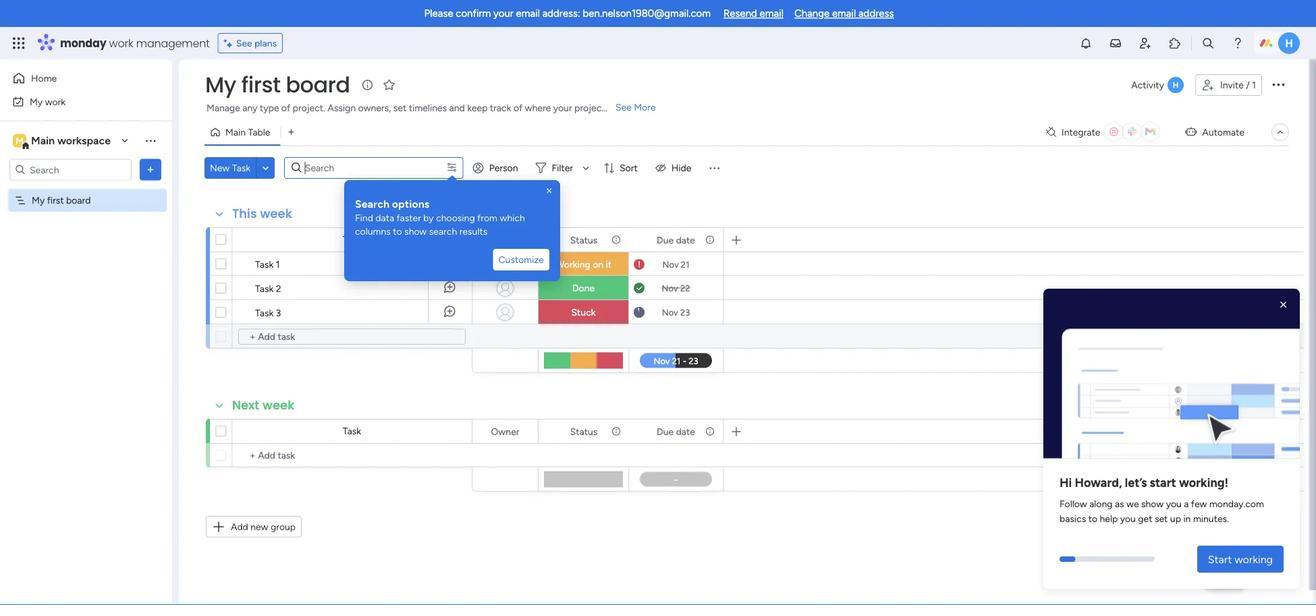 Task type: locate. For each thing, give the bounding box(es) containing it.
0 vertical spatial owner
[[491, 234, 519, 246]]

1 date from the top
[[676, 234, 695, 246]]

owners,
[[358, 102, 391, 114]]

0 vertical spatial week
[[260, 205, 292, 222]]

0 vertical spatial status
[[570, 234, 598, 246]]

nov 22
[[662, 283, 690, 294]]

date for column information icon
[[676, 426, 695, 437]]

data
[[375, 212, 394, 224]]

week for next week
[[263, 397, 295, 414]]

show down faster at the left of page
[[404, 226, 427, 237]]

1 vertical spatial due date field
[[653, 424, 699, 439]]

1 vertical spatial to
[[1089, 513, 1098, 524]]

due date
[[657, 234, 695, 246], [657, 426, 695, 437]]

0 vertical spatial due date field
[[653, 233, 699, 247]]

1 horizontal spatial set
[[1155, 513, 1168, 524]]

1 vertical spatial nov
[[662, 283, 678, 294]]

0 vertical spatial to
[[393, 226, 402, 237]]

1 horizontal spatial of
[[514, 102, 523, 114]]

due up nov 21
[[657, 234, 674, 246]]

to
[[393, 226, 402, 237], [1089, 513, 1098, 524]]

hide
[[671, 162, 691, 174]]

sort button
[[598, 157, 646, 179]]

to for along
[[1089, 513, 1098, 524]]

my first board down search in workspace field
[[32, 195, 91, 206]]

few
[[1191, 498, 1207, 509]]

Due date field
[[653, 233, 699, 247], [653, 424, 699, 439]]

see
[[236, 37, 252, 49], [616, 102, 632, 113]]

change email address
[[794, 7, 894, 20]]

1 vertical spatial 1
[[276, 259, 280, 270]]

2 due date field from the top
[[653, 424, 699, 439]]

0 horizontal spatial to
[[393, 226, 402, 237]]

first
[[241, 70, 280, 100], [47, 195, 64, 206]]

to inside search options find data faster by choosing from which columns to show search results
[[393, 226, 402, 237]]

21
[[681, 259, 690, 270]]

options image
[[144, 163, 157, 177]]

email
[[516, 7, 540, 20], [760, 7, 784, 20], [832, 7, 856, 20]]

main inside workspace selection element
[[31, 134, 55, 147]]

1 horizontal spatial main
[[225, 127, 246, 138]]

task 3
[[255, 307, 281, 319]]

1 horizontal spatial 1
[[1252, 79, 1256, 91]]

0 vertical spatial board
[[286, 70, 350, 100]]

integrate
[[1062, 127, 1100, 138]]

board up project.
[[286, 70, 350, 100]]

1 vertical spatial first
[[47, 195, 64, 206]]

to down faster at the left of page
[[393, 226, 402, 237]]

invite members image
[[1139, 36, 1152, 50]]

1 vertical spatial set
[[1155, 513, 1168, 524]]

1 horizontal spatial board
[[286, 70, 350, 100]]

1 horizontal spatial my first board
[[205, 70, 350, 100]]

see left plans
[[236, 37, 252, 49]]

main inside button
[[225, 127, 246, 138]]

status for second status field from the bottom
[[570, 234, 598, 246]]

home button
[[8, 67, 145, 89]]

0 vertical spatial your
[[493, 7, 514, 20]]

menu image
[[708, 161, 721, 175]]

task 1
[[255, 259, 280, 270]]

due date field left column information icon
[[653, 424, 699, 439]]

1 due date from the top
[[657, 234, 695, 246]]

1 horizontal spatial email
[[760, 7, 784, 20]]

0 vertical spatial see
[[236, 37, 252, 49]]

0 horizontal spatial main
[[31, 134, 55, 147]]

1 right the /
[[1252, 79, 1256, 91]]

1 horizontal spatial see
[[616, 102, 632, 113]]

1 vertical spatial week
[[263, 397, 295, 414]]

your right where
[[553, 102, 572, 114]]

2 email from the left
[[760, 7, 784, 20]]

week
[[260, 205, 292, 222], [263, 397, 295, 414]]

add new group
[[231, 521, 296, 533]]

/
[[1246, 79, 1250, 91]]

lottie animation image
[[1044, 294, 1300, 464]]

This week field
[[229, 205, 296, 223]]

see inside button
[[236, 37, 252, 49]]

please
[[424, 7, 453, 20]]

option
[[0, 188, 172, 191]]

2 owner from the top
[[491, 426, 519, 437]]

0 vertical spatial status field
[[567, 233, 601, 247]]

due for column information image associated with this week
[[657, 234, 674, 246]]

owner
[[491, 234, 519, 246], [491, 426, 519, 437]]

0 vertical spatial due date
[[657, 234, 695, 246]]

0 horizontal spatial of
[[281, 102, 290, 114]]

close image
[[544, 186, 555, 196]]

along
[[1090, 498, 1113, 509]]

0 horizontal spatial my first board
[[32, 195, 91, 206]]

work down the home on the top left
[[45, 96, 66, 107]]

first up type
[[241, 70, 280, 100]]

2 of from the left
[[514, 102, 523, 114]]

owner field for next week
[[488, 424, 523, 439]]

v2 overdue deadline image
[[634, 258, 645, 271]]

date
[[676, 234, 695, 246], [676, 426, 695, 437]]

1 vertical spatial due date
[[657, 426, 695, 437]]

1 up 2
[[276, 259, 280, 270]]

0 vertical spatial show
[[404, 226, 427, 237]]

Status field
[[567, 233, 601, 247], [567, 424, 601, 439]]

please confirm your email address: ben.nelson1980@gmail.com
[[424, 7, 711, 20]]

email right resend
[[760, 7, 784, 20]]

stuck
[[571, 307, 596, 318]]

work
[[109, 35, 133, 51], [45, 96, 66, 107]]

1 vertical spatial board
[[66, 195, 91, 206]]

my work button
[[8, 91, 145, 112]]

1 vertical spatial owner field
[[488, 424, 523, 439]]

my first board list box
[[0, 186, 172, 394]]

email right change on the top of page
[[832, 7, 856, 20]]

week right this
[[260, 205, 292, 222]]

due date up nov 21
[[657, 234, 695, 246]]

1 horizontal spatial your
[[553, 102, 572, 114]]

2 due from the top
[[657, 426, 674, 437]]

0 horizontal spatial you
[[1120, 513, 1136, 524]]

1 vertical spatial my first board
[[32, 195, 91, 206]]

0 vertical spatial nov
[[662, 259, 679, 270]]

0 horizontal spatial see
[[236, 37, 252, 49]]

date up "21"
[[676, 234, 695, 246]]

1 horizontal spatial work
[[109, 35, 133, 51]]

inbox image
[[1109, 36, 1123, 50]]

Owner field
[[488, 233, 523, 247], [488, 424, 523, 439]]

my inside button
[[30, 96, 43, 107]]

of right type
[[281, 102, 290, 114]]

1 due date field from the top
[[653, 233, 699, 247]]

0 horizontal spatial 1
[[276, 259, 280, 270]]

2 owner field from the top
[[488, 424, 523, 439]]

close image
[[1277, 298, 1291, 312]]

you left a
[[1166, 498, 1182, 509]]

1 vertical spatial you
[[1120, 513, 1136, 524]]

2 vertical spatial nov
[[662, 307, 678, 318]]

0 vertical spatial first
[[241, 70, 280, 100]]

task left 3
[[255, 307, 274, 319]]

0 vertical spatial owner field
[[488, 233, 523, 247]]

first down search in workspace field
[[47, 195, 64, 206]]

0 horizontal spatial email
[[516, 7, 540, 20]]

you down we
[[1120, 513, 1136, 524]]

0 horizontal spatial show
[[404, 226, 427, 237]]

show inside follow along as we show you a few monday.com basics to help you get set up in minutes.
[[1141, 498, 1164, 509]]

new task button
[[205, 157, 256, 179]]

2 due date from the top
[[657, 426, 695, 437]]

resend email link
[[724, 7, 784, 20]]

by
[[423, 212, 434, 224]]

column information image
[[611, 235, 622, 245], [705, 235, 715, 245], [611, 426, 622, 437]]

set left 'up'
[[1155, 513, 1168, 524]]

search options image
[[447, 162, 457, 173]]

let's
[[1125, 475, 1147, 490]]

1 status from the top
[[570, 234, 598, 246]]

2 horizontal spatial email
[[832, 7, 856, 20]]

to inside follow along as we show you a few monday.com basics to help you get set up in minutes.
[[1089, 513, 1098, 524]]

week right next
[[263, 397, 295, 414]]

activity
[[1131, 79, 1164, 91]]

1 owner field from the top
[[488, 233, 523, 247]]

table
[[248, 127, 270, 138]]

my down search in workspace field
[[32, 195, 45, 206]]

help
[[1100, 513, 1118, 524]]

1 vertical spatial due
[[657, 426, 674, 437]]

0 vertical spatial due
[[657, 234, 674, 246]]

home
[[31, 73, 57, 84]]

1 vertical spatial date
[[676, 426, 695, 437]]

1 email from the left
[[516, 7, 540, 20]]

Next week field
[[229, 397, 298, 414]]

my
[[205, 70, 236, 100], [30, 96, 43, 107], [32, 195, 45, 206]]

apps image
[[1168, 36, 1182, 50]]

1 horizontal spatial first
[[241, 70, 280, 100]]

arrow down image
[[578, 160, 594, 176]]

main workspace
[[31, 134, 111, 147]]

add view image
[[288, 127, 294, 137]]

1 vertical spatial owner
[[491, 426, 519, 437]]

22
[[680, 283, 690, 294]]

task down find
[[343, 234, 361, 245]]

work inside button
[[45, 96, 66, 107]]

from
[[477, 212, 497, 224]]

nov left 23
[[662, 307, 678, 318]]

0 horizontal spatial set
[[393, 102, 407, 114]]

of right track
[[514, 102, 523, 114]]

1 owner from the top
[[491, 234, 519, 246]]

your right confirm
[[493, 7, 514, 20]]

show up the get
[[1141, 498, 1164, 509]]

owner for this week
[[491, 234, 519, 246]]

email left address:
[[516, 7, 540, 20]]

date left column information icon
[[676, 426, 695, 437]]

1 due from the top
[[657, 234, 674, 246]]

see more
[[616, 102, 656, 113]]

0 horizontal spatial work
[[45, 96, 66, 107]]

of
[[281, 102, 290, 114], [514, 102, 523, 114]]

1 horizontal spatial to
[[1089, 513, 1098, 524]]

1 vertical spatial your
[[553, 102, 572, 114]]

1 vertical spatial work
[[45, 96, 66, 107]]

1 vertical spatial show
[[1141, 498, 1164, 509]]

due date field for column information image associated with this week
[[653, 233, 699, 247]]

1 vertical spatial status
[[570, 426, 598, 437]]

which
[[500, 212, 525, 224]]

1 horizontal spatial show
[[1141, 498, 1164, 509]]

0 vertical spatial my first board
[[205, 70, 350, 100]]

it
[[606, 259, 612, 270]]

to left help
[[1089, 513, 1098, 524]]

board down search in workspace field
[[66, 195, 91, 206]]

nov left "21"
[[662, 259, 679, 270]]

person
[[489, 162, 518, 174]]

1
[[1252, 79, 1256, 91], [276, 259, 280, 270]]

0 vertical spatial work
[[109, 35, 133, 51]]

task left 2
[[255, 283, 274, 294]]

workspace options image
[[144, 134, 157, 147]]

add to favorites image
[[382, 78, 396, 91]]

search options find data faster by choosing from which columns to show search results
[[355, 197, 527, 237]]

confirm
[[456, 7, 491, 20]]

main for main table
[[225, 127, 246, 138]]

due left column information icon
[[657, 426, 674, 437]]

0 vertical spatial date
[[676, 234, 695, 246]]

monday
[[60, 35, 106, 51]]

due date for column information icon
[[657, 426, 695, 437]]

your
[[493, 7, 514, 20], [553, 102, 572, 114]]

progress bar
[[1060, 557, 1076, 562]]

filter
[[552, 162, 573, 174]]

see left more
[[616, 102, 632, 113]]

3 email from the left
[[832, 7, 856, 20]]

this
[[232, 205, 257, 222]]

manage
[[207, 102, 240, 114]]

2 date from the top
[[676, 426, 695, 437]]

work right "monday"
[[109, 35, 133, 51]]

start working button
[[1197, 546, 1284, 573]]

task right new
[[232, 162, 250, 174]]

due date field up nov 21
[[653, 233, 699, 247]]

email for resend email
[[760, 7, 784, 20]]

faster
[[397, 212, 421, 224]]

my down the home on the top left
[[30, 96, 43, 107]]

0 horizontal spatial first
[[47, 195, 64, 206]]

workspace
[[57, 134, 111, 147]]

0 vertical spatial 1
[[1252, 79, 1256, 91]]

date for column information image associated with this week
[[676, 234, 695, 246]]

select product image
[[12, 36, 26, 50]]

set right owners,
[[393, 102, 407, 114]]

nov left 22
[[662, 283, 678, 294]]

1 vertical spatial status field
[[567, 424, 601, 439]]

email for change email address
[[832, 7, 856, 20]]

my first board up type
[[205, 70, 350, 100]]

work for my
[[45, 96, 66, 107]]

0 horizontal spatial board
[[66, 195, 91, 206]]

due date left column information icon
[[657, 426, 695, 437]]

main right workspace image
[[31, 134, 55, 147]]

customize button
[[493, 249, 549, 271]]

main left table
[[225, 127, 246, 138]]

1 vertical spatial see
[[616, 102, 632, 113]]

0 vertical spatial you
[[1166, 498, 1182, 509]]

2 status from the top
[[570, 426, 598, 437]]

2
[[276, 283, 281, 294]]



Task type: vqa. For each thing, say whether or not it's contained in the screenshot.
work
yes



Task type: describe. For each thing, give the bounding box(es) containing it.
add new group button
[[206, 516, 302, 538]]

options image
[[1270, 76, 1287, 92]]

results
[[459, 226, 488, 237]]

see plans
[[236, 37, 277, 49]]

workspace image
[[13, 133, 26, 148]]

task inside "new task" button
[[232, 162, 250, 174]]

angle down image
[[262, 163, 269, 173]]

v2 done deadline image
[[634, 282, 645, 295]]

3
[[276, 307, 281, 319]]

search options heading
[[355, 196, 549, 211]]

lottie animation element
[[1044, 289, 1300, 464]]

change email address link
[[794, 7, 894, 20]]

my up 'manage'
[[205, 70, 236, 100]]

working!
[[1179, 475, 1229, 490]]

autopilot image
[[1186, 123, 1197, 140]]

filter button
[[530, 157, 594, 179]]

sort
[[620, 162, 638, 174]]

new
[[251, 521, 268, 533]]

more
[[634, 102, 656, 113]]

basics
[[1060, 513, 1086, 524]]

invite
[[1220, 79, 1244, 91]]

work for monday
[[109, 35, 133, 51]]

2 status field from the top
[[567, 424, 601, 439]]

hi
[[1060, 475, 1072, 490]]

new
[[210, 162, 230, 174]]

this week
[[232, 205, 292, 222]]

track
[[490, 102, 511, 114]]

nov for nov 23
[[662, 307, 678, 318]]

project.
[[293, 102, 325, 114]]

up
[[1170, 513, 1181, 524]]

column information image for this week
[[705, 235, 715, 245]]

a
[[1184, 498, 1189, 509]]

search everything image
[[1201, 36, 1215, 50]]

working
[[1235, 553, 1273, 566]]

1 inside button
[[1252, 79, 1256, 91]]

task up "task 2"
[[255, 259, 274, 270]]

add
[[231, 521, 248, 533]]

person button
[[468, 157, 526, 179]]

workspace selection element
[[13, 133, 113, 150]]

nov 21
[[662, 259, 690, 270]]

dapulse integrations image
[[1046, 127, 1056, 137]]

group
[[271, 521, 296, 533]]

nov for nov 21
[[662, 259, 679, 270]]

due date field for column information icon
[[653, 424, 699, 439]]

m
[[16, 135, 24, 146]]

task up + add task text field
[[343, 426, 361, 437]]

week for this week
[[260, 205, 292, 222]]

address
[[859, 7, 894, 20]]

timelines
[[409, 102, 447, 114]]

find
[[355, 212, 373, 224]]

search
[[429, 226, 457, 237]]

ben.nelson1980@gmail.com
[[583, 7, 711, 20]]

status for first status field from the bottom
[[570, 426, 598, 437]]

automate
[[1202, 127, 1245, 138]]

Search in workspace field
[[28, 162, 113, 178]]

help image
[[1231, 36, 1245, 50]]

start
[[1208, 553, 1232, 566]]

due for column information icon
[[657, 426, 674, 437]]

owner field for this week
[[488, 233, 523, 247]]

where
[[525, 102, 551, 114]]

main table
[[225, 127, 270, 138]]

management
[[136, 35, 210, 51]]

+ Add task text field
[[239, 448, 466, 464]]

notifications image
[[1079, 36, 1093, 50]]

resend
[[724, 7, 757, 20]]

owner for next week
[[491, 426, 519, 437]]

options
[[392, 197, 429, 210]]

my inside list box
[[32, 195, 45, 206]]

see plans button
[[218, 33, 283, 53]]

collapse board header image
[[1275, 127, 1286, 138]]

in
[[1184, 513, 1191, 524]]

nov 23
[[662, 307, 690, 318]]

help
[[1213, 571, 1237, 585]]

keep
[[467, 102, 488, 114]]

start
[[1150, 475, 1176, 490]]

invite / 1
[[1220, 79, 1256, 91]]

hide button
[[650, 157, 700, 179]]

1 status field from the top
[[567, 233, 601, 247]]

done
[[572, 282, 595, 294]]

My first board field
[[202, 70, 353, 100]]

next
[[232, 397, 259, 414]]

howard image
[[1278, 32, 1300, 54]]

column information image for next week
[[611, 426, 622, 437]]

change
[[794, 7, 830, 20]]

see more link
[[614, 101, 657, 114]]

nov for nov 22
[[662, 283, 678, 294]]

my first board inside my first board list box
[[32, 195, 91, 206]]

choosing
[[436, 212, 475, 224]]

due date for column information image associated with this week
[[657, 234, 695, 246]]

follow
[[1060, 498, 1087, 509]]

see for see plans
[[236, 37, 252, 49]]

to for options
[[393, 226, 402, 237]]

stands.
[[607, 102, 637, 114]]

search
[[355, 197, 389, 210]]

main table button
[[205, 121, 280, 143]]

working
[[555, 259, 590, 270]]

manage any type of project. assign owners, set timelines and keep track of where your project stands.
[[207, 102, 637, 114]]

plans
[[254, 37, 277, 49]]

1 of from the left
[[281, 102, 290, 114]]

resend email
[[724, 7, 784, 20]]

columns
[[355, 226, 391, 237]]

Search field
[[302, 159, 412, 178]]

assign
[[328, 102, 356, 114]]

v2 search image
[[292, 160, 302, 176]]

monday.com
[[1209, 498, 1264, 509]]

column information image
[[705, 426, 715, 437]]

activity button
[[1126, 74, 1190, 96]]

23
[[680, 307, 690, 318]]

as
[[1115, 498, 1124, 509]]

type
[[260, 102, 279, 114]]

start working
[[1208, 553, 1273, 566]]

address:
[[542, 7, 580, 20]]

my work
[[30, 96, 66, 107]]

minutes.
[[1193, 513, 1229, 524]]

on
[[593, 259, 603, 270]]

project
[[575, 102, 605, 114]]

we
[[1127, 498, 1139, 509]]

first inside list box
[[47, 195, 64, 206]]

get
[[1138, 513, 1153, 524]]

set inside follow along as we show you a few monday.com basics to help you get set up in minutes.
[[1155, 513, 1168, 524]]

and
[[449, 102, 465, 114]]

show inside search options find data faster by choosing from which columns to show search results
[[404, 226, 427, 237]]

1 horizontal spatial you
[[1166, 498, 1182, 509]]

show board description image
[[360, 78, 376, 92]]

new task
[[210, 162, 250, 174]]

0 horizontal spatial your
[[493, 7, 514, 20]]

see for see more
[[616, 102, 632, 113]]

0 vertical spatial set
[[393, 102, 407, 114]]

task 2
[[255, 283, 281, 294]]

+ Add task text field
[[239, 329, 466, 345]]

main for main workspace
[[31, 134, 55, 147]]

board inside list box
[[66, 195, 91, 206]]



